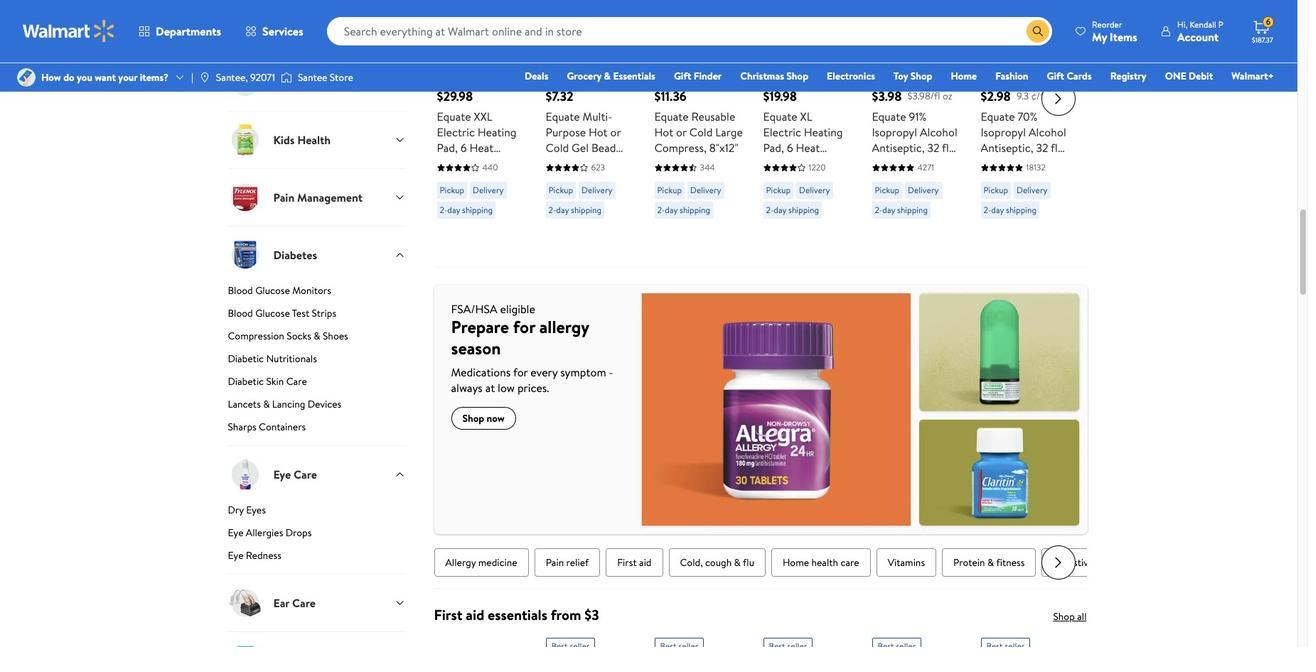 Task type: vqa. For each thing, say whether or not it's contained in the screenshot.
4th add to cart image from the right
yes



Task type: describe. For each thing, give the bounding box(es) containing it.
lancets
[[228, 398, 261, 412]]

$19.98 equate xl electric heating pad, 6 heat settings with auto shut off, 12 x 24 in
[[763, 88, 845, 203]]

5 add button from the left
[[872, 33, 926, 61]]

glucose for test
[[255, 307, 290, 321]]

1 for from the top
[[513, 315, 535, 339]]

2-day shipping for $29.98
[[440, 204, 493, 216]]

oz left 18132
[[981, 156, 992, 172]]

add button for $19.98
[[763, 33, 818, 61]]

day for $19.98
[[774, 204, 786, 216]]

32 inside $2.98 9.3 ¢/fl oz equate 70% isopropyl alcohol antiseptic, 32 fl oz
[[1036, 140, 1048, 156]]

registry link
[[1104, 68, 1153, 84]]

add for $29.98
[[460, 39, 480, 55]]

& for grocery & essentials
[[604, 69, 611, 83]]

add button for $29.98
[[437, 33, 491, 61]]

equate for $11.36
[[654, 109, 689, 125]]

health
[[297, 132, 331, 148]]

6 add button from the left
[[981, 33, 1035, 61]]

add button for $11.36
[[654, 33, 709, 61]]

5 add to cart image from the left
[[986, 39, 1003, 56]]

eye care button
[[228, 446, 406, 504]]

6 for $29.98
[[461, 140, 467, 156]]

settings for $19.98
[[763, 156, 803, 172]]

$11.36
[[654, 88, 687, 105]]

dry eyes link
[[228, 504, 406, 523]]

32 inside $3.98 $3.98/fl oz equate 91% isopropyl alcohol antiseptic, 32 fl oz
[[927, 140, 939, 156]]

pickup for $7.32
[[548, 184, 573, 196]]

 image for santee store
[[281, 70, 292, 85]]

how do you want your items?
[[41, 70, 168, 85]]

92071
[[250, 70, 275, 85]]

gel
[[572, 140, 589, 156]]

one debit link
[[1159, 68, 1219, 84]]

4.5"
[[574, 156, 593, 172]]

6 inside 6 $187.37
[[1266, 16, 1271, 28]]

medications
[[451, 365, 511, 381]]

add to cart image
[[878, 39, 895, 56]]

& for lancets & lancing devices
[[263, 398, 270, 412]]

account
[[1177, 29, 1219, 44]]

add to cart image for $29.98
[[443, 39, 460, 56]]

alcohol inside $2.98 9.3 ¢/fl oz equate 70% isopropyl alcohol antiseptic, 32 fl oz
[[1029, 125, 1066, 140]]

essentials
[[488, 606, 547, 625]]

pad, for $29.98
[[437, 140, 458, 156]]

compress,
[[654, 140, 706, 156]]

hi, kendall p account
[[1177, 18, 1223, 44]]

cold, cough & flu
[[680, 556, 754, 570]]

sharps
[[228, 420, 256, 435]]

pain for pain relief
[[546, 556, 564, 570]]

24
[[771, 187, 784, 203]]

medicine
[[478, 556, 517, 570]]

¢/fl
[[1031, 89, 1046, 103]]

home for home
[[951, 69, 977, 83]]

equate xl electric heating pad, 6 heat settings with auto shut off, 12 x 24 in image
[[763, 0, 852, 50]]

cold inside the $11.36 equate reusable hot or cold large compress, 8"x12"
[[689, 125, 713, 140]]

6 delivery from the left
[[1017, 184, 1048, 196]]

fsa/hsa eligible prepare for allergy season medications for every symptom - always at low prices.
[[451, 302, 613, 396]]

toy shop link
[[887, 68, 939, 84]]

care for ear
[[292, 596, 316, 611]]

fl inside $2.98 9.3 ¢/fl oz equate 70% isopropyl alcohol antiseptic, 32 fl oz
[[1051, 140, 1058, 156]]

reorder my items
[[1092, 18, 1137, 44]]

heat for $29.98
[[470, 140, 494, 156]]

eye redness
[[228, 549, 281, 563]]

devices
[[308, 398, 341, 412]]

santee,
[[216, 70, 248, 85]]

fashion
[[995, 69, 1028, 83]]

low
[[498, 381, 515, 396]]

$19.98
[[763, 88, 797, 105]]

walmart+ link
[[1225, 68, 1280, 84]]

6 2- from the left
[[984, 204, 991, 216]]

antiseptic, inside $3.98 $3.98/fl oz equate 91% isopropyl alcohol antiseptic, 32 fl oz
[[872, 140, 925, 156]]

antiseptic, inside $2.98 9.3 ¢/fl oz equate 70% isopropyl alcohol antiseptic, 32 fl oz
[[981, 140, 1033, 156]]

& for protein & fitness
[[987, 556, 994, 570]]

electric for $29.98
[[437, 125, 475, 140]]

kendall
[[1190, 18, 1216, 30]]

aid for first aid essentials from $3
[[466, 606, 484, 625]]

diabetic nutritionals
[[228, 352, 317, 366]]

reusable
[[691, 109, 735, 125]]

electronics
[[827, 69, 875, 83]]

alcohol inside $3.98 $3.98/fl oz equate 91% isopropyl alcohol antiseptic, 32 fl oz
[[920, 125, 957, 140]]

blood glucose test strips link
[[228, 307, 406, 327]]

foot care image
[[228, 644, 262, 648]]

aid for first aid
[[639, 556, 652, 570]]

add to cart image for $11.36
[[660, 39, 677, 56]]

test
[[292, 307, 309, 321]]

pad, for $19.98
[[763, 140, 784, 156]]

shop up $3.98/fl
[[910, 69, 932, 83]]

p
[[1218, 18, 1223, 30]]

departments
[[156, 23, 221, 39]]

first aid essentials from $3
[[434, 606, 599, 625]]

deals
[[525, 69, 548, 83]]

health for digestive
[[1096, 556, 1123, 570]]

6 shipping from the left
[[1006, 204, 1037, 216]]

protein & fitness link
[[942, 549, 1036, 577]]

allergies
[[246, 526, 283, 540]]

6 add from the left
[[1003, 39, 1024, 55]]

8"x12"
[[709, 140, 738, 156]]

you
[[77, 70, 92, 85]]

cold, cough & flu link
[[669, 549, 766, 577]]

5 pickup from the left
[[875, 184, 899, 196]]

now
[[487, 412, 505, 426]]

$11.36 equate reusable hot or cold large compress, 8"x12"
[[654, 88, 743, 156]]

toy
[[894, 69, 908, 83]]

fsa/hsa
[[451, 302, 497, 317]]

or inside the $11.36 equate reusable hot or cold large compress, 8"x12"
[[676, 125, 687, 140]]

cards
[[1067, 69, 1092, 83]]

home link
[[944, 68, 983, 84]]

electric for $19.98
[[763, 125, 801, 140]]

santee store
[[298, 70, 353, 85]]

Walmart Site-Wide search field
[[327, 17, 1052, 45]]

Search search field
[[327, 17, 1052, 45]]

drops
[[286, 526, 312, 540]]

allergy
[[445, 556, 476, 570]]

flu
[[743, 556, 754, 570]]

hot inside the $11.36 equate reusable hot or cold large compress, 8"x12"
[[654, 125, 673, 140]]

first aid link
[[606, 549, 663, 577]]

pain relief link
[[534, 549, 600, 577]]

pickup for $11.36
[[657, 184, 682, 196]]

4271
[[917, 162, 934, 174]]

blood for blood glucose test strips
[[228, 307, 253, 321]]

$7.32
[[546, 88, 573, 105]]

management
[[297, 190, 362, 206]]

digestive health link
[[1042, 549, 1134, 577]]

cold inside $7.32 equate multi- purpose hot or cold gel bead pack, 4.5" x 7.75"
[[546, 140, 569, 156]]

heat for $19.98
[[796, 140, 820, 156]]

70%
[[1018, 109, 1038, 125]]

grocery & essentials link
[[560, 68, 662, 84]]

pack,
[[546, 156, 572, 172]]

santee
[[298, 70, 327, 85]]

walmart+
[[1232, 69, 1274, 83]]

delivery for $29.98
[[473, 184, 504, 196]]

pickup for $19.98
[[766, 184, 791, 196]]

my
[[1092, 29, 1107, 44]]

shipping for $19.98
[[788, 204, 819, 216]]

cold, cough & flu image
[[228, 66, 262, 100]]

diabetic nutritionals link
[[228, 352, 406, 372]]

2- for $29.98
[[440, 204, 447, 216]]

blood glucose monitors link
[[228, 284, 406, 304]]

product group containing $11.36
[[654, 0, 743, 262]]

eye allergies drops link
[[228, 526, 406, 546]]

home for home health care
[[783, 556, 809, 570]]

440
[[482, 162, 498, 174]]

prepare
[[451, 315, 509, 339]]

5 2-day shipping from the left
[[875, 204, 928, 216]]

5 shipping from the left
[[897, 204, 928, 216]]

day for $7.32
[[556, 204, 569, 216]]

services button
[[233, 14, 315, 48]]

relief
[[566, 556, 589, 570]]

shut for $19.98
[[790, 172, 812, 187]]

first for first aid
[[617, 556, 637, 570]]

grocery
[[567, 69, 602, 83]]



Task type: locate. For each thing, give the bounding box(es) containing it.
2 shut from the left
[[790, 172, 812, 187]]

containers
[[259, 420, 306, 435]]

add up fashion link
[[1003, 39, 1024, 55]]

2 electric from the left
[[763, 125, 801, 140]]

0 horizontal spatial alcohol
[[920, 125, 957, 140]]

32 up 18132
[[1036, 140, 1048, 156]]

3 product group from the left
[[654, 0, 743, 262]]

0 horizontal spatial health
[[811, 556, 838, 570]]

1 equate from the left
[[437, 109, 471, 125]]

deals link
[[518, 68, 555, 84]]

1 auto from the left
[[437, 172, 461, 187]]

18
[[512, 172, 522, 187]]

5 day from the left
[[882, 204, 895, 216]]

add up +2
[[568, 39, 589, 55]]

2 2-day shipping from the left
[[548, 204, 601, 216]]

2 add button from the left
[[546, 33, 600, 61]]

1 settings from the left
[[437, 156, 477, 172]]

equate down $2.98 at the top
[[981, 109, 1015, 125]]

heat
[[470, 140, 494, 156], [796, 140, 820, 156]]

delivery for $7.32
[[582, 184, 612, 196]]

0 horizontal spatial aid
[[466, 606, 484, 625]]

1 horizontal spatial electric
[[763, 125, 801, 140]]

diabetic skin care
[[228, 375, 307, 389]]

2 horizontal spatial x
[[763, 187, 769, 203]]

heating for $29.98
[[478, 125, 517, 140]]

shop left the all
[[1053, 610, 1075, 624]]

gift left cards
[[1047, 69, 1064, 83]]

items
[[1110, 29, 1137, 44]]

x for $19.98
[[763, 187, 769, 203]]

in right 24
[[787, 187, 795, 203]]

1 in from the left
[[460, 187, 469, 203]]

& left fitness at the bottom
[[987, 556, 994, 570]]

1 32 from the left
[[927, 140, 939, 156]]

$2.98
[[981, 88, 1011, 105]]

6 inside $19.98 equate xl electric heating pad, 6 heat settings with auto shut off, 12 x 24 in
[[787, 140, 793, 156]]

hi,
[[1177, 18, 1188, 30]]

options
[[582, 68, 610, 80]]

gift for gift cards
[[1047, 69, 1064, 83]]

1 vertical spatial aid
[[466, 606, 484, 625]]

lancing
[[272, 398, 305, 412]]

add button up fashion on the top right
[[981, 33, 1035, 61]]

1 horizontal spatial health
[[1096, 556, 1123, 570]]

glucose inside 'link'
[[255, 307, 290, 321]]

5 equate from the left
[[872, 109, 906, 125]]

compression socks & shoes link
[[228, 329, 406, 349]]

shut inside $29.98 equate xxl electric heating pad, 6 heat settings with auto shut off, 18 x 33 in
[[464, 172, 486, 187]]

1 blood from the top
[[228, 284, 253, 298]]

2-day shipping for $7.32
[[548, 204, 601, 216]]

for
[[513, 315, 535, 339], [513, 365, 528, 381]]

 image right 92071
[[281, 70, 292, 85]]

home left fashion link
[[951, 69, 977, 83]]

1 pad, from the left
[[437, 140, 458, 156]]

0 horizontal spatial electric
[[437, 125, 475, 140]]

1 fl from the left
[[942, 140, 949, 156]]

care for eye
[[294, 467, 317, 483]]

0 horizontal spatial heating
[[478, 125, 517, 140]]

equate inside $19.98 equate xl electric heating pad, 6 heat settings with auto shut off, 12 x 24 in
[[763, 109, 797, 125]]

eye down containers
[[273, 467, 291, 483]]

in for $29.98
[[460, 187, 469, 203]]

1 pickup from the left
[[440, 184, 464, 196]]

0 horizontal spatial pad,
[[437, 140, 458, 156]]

hot down $11.36
[[654, 125, 673, 140]]

1 hot from the left
[[589, 125, 608, 140]]

alcohol up 4271
[[920, 125, 957, 140]]

2 for from the top
[[513, 365, 528, 381]]

2 or from the left
[[676, 125, 687, 140]]

shipping for $29.98
[[462, 204, 493, 216]]

1 horizontal spatial alcohol
[[1029, 125, 1066, 140]]

2 32 from the left
[[1036, 140, 1048, 156]]

4 2-day shipping from the left
[[766, 204, 819, 216]]

gift
[[674, 69, 691, 83], [1047, 69, 1064, 83]]

1 vertical spatial first
[[434, 606, 462, 625]]

1 alcohol from the left
[[920, 125, 957, 140]]

add to cart image for $7.32
[[551, 39, 568, 56]]

3 delivery from the left
[[690, 184, 721, 196]]

0 horizontal spatial with
[[480, 156, 501, 172]]

care right skin
[[286, 375, 307, 389]]

1 shut from the left
[[464, 172, 486, 187]]

1 horizontal spatial hot
[[654, 125, 673, 140]]

2 pickup from the left
[[548, 184, 573, 196]]

6 equate from the left
[[981, 109, 1015, 125]]

2 product group from the left
[[546, 0, 634, 262]]

add up toy
[[895, 39, 915, 55]]

0 horizontal spatial isopropyl
[[872, 125, 917, 140]]

first right the relief
[[617, 556, 637, 570]]

electric inside $29.98 equate xxl electric heating pad, 6 heat settings with auto shut off, 18 x 33 in
[[437, 125, 475, 140]]

0 horizontal spatial gift
[[674, 69, 691, 83]]

sharps containers
[[228, 420, 306, 435]]

how
[[41, 70, 61, 85]]

4 add from the left
[[786, 39, 806, 55]]

4 2- from the left
[[766, 204, 774, 216]]

add up christmas shop link
[[786, 39, 806, 55]]

4 delivery from the left
[[799, 184, 830, 196]]

4 equate from the left
[[763, 109, 797, 125]]

purpose
[[546, 125, 586, 140]]

product group containing $2.98
[[981, 0, 1070, 262]]

1 with from the left
[[480, 156, 501, 172]]

2- for $7.32
[[548, 204, 556, 216]]

0 horizontal spatial hot
[[589, 125, 608, 140]]

shut for $29.98
[[464, 172, 486, 187]]

home right flu
[[783, 556, 809, 570]]

1 add to cart image from the left
[[443, 39, 460, 56]]

oz right 12
[[872, 156, 883, 172]]

equate down $7.32
[[546, 109, 580, 125]]

gift for gift finder
[[674, 69, 691, 83]]

1 vertical spatial for
[[513, 365, 528, 381]]

pain for pain management
[[273, 190, 294, 206]]

equate for $19.98
[[763, 109, 797, 125]]

blood for blood glucose monitors
[[228, 284, 253, 298]]

0 horizontal spatial first
[[434, 606, 462, 625]]

1 horizontal spatial aid
[[639, 556, 652, 570]]

equate down $11.36
[[654, 109, 689, 125]]

2 fl from the left
[[1051, 140, 1058, 156]]

auto left "440"
[[437, 172, 461, 187]]

auto inside $29.98 equate xxl electric heating pad, 6 heat settings with auto shut off, 18 x 33 in
[[437, 172, 461, 187]]

0 horizontal spatial cold
[[546, 140, 569, 156]]

protein & fitness
[[953, 556, 1025, 570]]

2 day from the left
[[556, 204, 569, 216]]

1 add from the left
[[460, 39, 480, 55]]

heat inside $29.98 equate xxl electric heating pad, 6 heat settings with auto shut off, 18 x 33 in
[[470, 140, 494, 156]]

$29.98
[[437, 88, 473, 105]]

day for $11.36
[[665, 204, 678, 216]]

1 vertical spatial blood
[[228, 307, 253, 321]]

fl
[[942, 140, 949, 156], [1051, 140, 1058, 156]]

1 horizontal spatial shut
[[790, 172, 812, 187]]

91%
[[909, 109, 927, 125]]

gift up $11.36
[[674, 69, 691, 83]]

every
[[531, 365, 558, 381]]

diabetic up lancets
[[228, 375, 264, 389]]

aid left the essentials
[[466, 606, 484, 625]]

add button up +2
[[546, 33, 600, 61]]

5 add from the left
[[895, 39, 915, 55]]

in for $19.98
[[787, 187, 795, 203]]

settings up 33
[[437, 156, 477, 172]]

0 vertical spatial care
[[286, 375, 307, 389]]

add up gift finder link
[[677, 39, 697, 55]]

0 horizontal spatial x
[[437, 187, 442, 203]]

ear care
[[273, 596, 316, 611]]

1 diabetic from the top
[[228, 352, 264, 366]]

off,
[[815, 172, 832, 187]]

x inside $7.32 equate multi- purpose hot or cold gel bead pack, 4.5" x 7.75"
[[596, 156, 601, 172]]

2-day shipping down 4271
[[875, 204, 928, 216]]

diabetes button
[[228, 226, 406, 284]]

1 antiseptic, from the left
[[872, 140, 925, 156]]

1 horizontal spatial or
[[676, 125, 687, 140]]

0 horizontal spatial 32
[[927, 140, 939, 156]]

essentials
[[613, 69, 655, 83]]

equate for $7.32
[[546, 109, 580, 125]]

heating up "440"
[[478, 125, 517, 140]]

compression
[[228, 329, 284, 344]]

debit
[[1189, 69, 1213, 83]]

at
[[485, 381, 495, 396]]

1 2-day shipping from the left
[[440, 204, 493, 216]]

care
[[841, 556, 859, 570]]

oz right $3.98/fl
[[943, 89, 952, 103]]

delivery down '344'
[[690, 184, 721, 196]]

6 day from the left
[[991, 204, 1004, 216]]

diabetic for diabetic skin care
[[228, 375, 264, 389]]

glucose down blood glucose monitors
[[255, 307, 290, 321]]

shut
[[464, 172, 486, 187], [790, 172, 812, 187]]

heating inside $19.98 equate xl electric heating pad, 6 heat settings with auto shut off, 12 x 24 in
[[804, 125, 843, 140]]

0 vertical spatial aid
[[639, 556, 652, 570]]

next slide for navpills list image
[[1041, 546, 1075, 580]]

5 product group from the left
[[872, 0, 961, 262]]

digestive health
[[1053, 556, 1123, 570]]

4 day from the left
[[774, 204, 786, 216]]

6 product group from the left
[[981, 0, 1070, 262]]

pickup left off, at the left of the page
[[440, 184, 464, 196]]

0 vertical spatial glucose
[[255, 284, 290, 298]]

eye for eye redness
[[228, 549, 243, 563]]

first down allergy at the bottom of the page
[[434, 606, 462, 625]]

2-day shipping down '344'
[[657, 204, 710, 216]]

health for home
[[811, 556, 838, 570]]

shop up $19.98
[[786, 69, 808, 83]]

2 diabetic from the top
[[228, 375, 264, 389]]

& right socks
[[314, 329, 320, 344]]

items?
[[140, 70, 168, 85]]

add button for $7.32
[[546, 33, 600, 61]]

1 or from the left
[[610, 125, 621, 140]]

prices.
[[517, 381, 549, 396]]

0 vertical spatial home
[[951, 69, 977, 83]]

pain inside dropdown button
[[273, 190, 294, 206]]

0 vertical spatial diabetic
[[228, 352, 264, 366]]

0 horizontal spatial home
[[783, 556, 809, 570]]

2 with from the left
[[806, 156, 827, 172]]

isopropyl inside $2.98 9.3 ¢/fl oz equate 70% isopropyl alcohol antiseptic, 32 fl oz
[[981, 125, 1026, 140]]

blood up blood glucose test strips
[[228, 284, 253, 298]]

1 horizontal spatial 32
[[1036, 140, 1048, 156]]

pad,
[[437, 140, 458, 156], [763, 140, 784, 156]]

protein
[[953, 556, 985, 570]]

first
[[617, 556, 637, 570], [434, 606, 462, 625]]

equate inside the $11.36 equate reusable hot or cold large compress, 8"x12"
[[654, 109, 689, 125]]

kids
[[273, 132, 295, 148]]

0 horizontal spatial settings
[[437, 156, 477, 172]]

eye for eye care
[[273, 467, 291, 483]]

day
[[447, 204, 460, 216], [556, 204, 569, 216], [665, 204, 678, 216], [774, 204, 786, 216], [882, 204, 895, 216], [991, 204, 1004, 216]]

& right lancets
[[263, 398, 270, 412]]

2-day shipping down 18132
[[984, 204, 1037, 216]]

& right grocery
[[604, 69, 611, 83]]

1 horizontal spatial fl
[[1051, 140, 1058, 156]]

heat inside $19.98 equate xl electric heating pad, 6 heat settings with auto shut off, 12 x 24 in
[[796, 140, 820, 156]]

with for $19.98
[[806, 156, 827, 172]]

lancets & lancing devices link
[[228, 398, 406, 418]]

product group containing $3.98
[[872, 0, 961, 262]]

always
[[451, 381, 483, 396]]

for left the allergy
[[513, 315, 535, 339]]

shop inside "link"
[[462, 412, 484, 426]]

0 horizontal spatial pain
[[273, 190, 294, 206]]

search icon image
[[1032, 26, 1044, 37]]

do
[[63, 70, 74, 85]]

dry
[[228, 504, 244, 518]]

equate down "$3.98" on the right
[[872, 109, 906, 125]]

2 alcohol from the left
[[1029, 125, 1066, 140]]

2-day shipping down 24
[[766, 204, 819, 216]]

$3.98/fl
[[908, 89, 940, 103]]

1 horizontal spatial cold
[[689, 125, 713, 140]]

3 day from the left
[[665, 204, 678, 216]]

3 add button from the left
[[654, 33, 709, 61]]

shipping down off, at the left of the page
[[462, 204, 493, 216]]

product group containing $19.98
[[763, 0, 852, 262]]

$29.98 equate xxl electric heating pad, 6 heat settings with auto shut off, 18 x 33 in
[[437, 88, 522, 203]]

1 vertical spatial eye
[[228, 526, 243, 540]]

32 up 4271
[[927, 140, 939, 156]]

shut left off, on the right of page
[[790, 172, 812, 187]]

1 horizontal spatial settings
[[763, 156, 803, 172]]

symptom
[[560, 365, 606, 381]]

pain left the relief
[[546, 556, 564, 570]]

delivery down "440"
[[473, 184, 504, 196]]

2- for $19.98
[[766, 204, 774, 216]]

in inside $29.98 equate xxl electric heating pad, 6 heat settings with auto shut off, 18 x 33 in
[[460, 187, 469, 203]]

from
[[551, 606, 581, 625]]

shipping for $11.36
[[680, 204, 710, 216]]

add to cart image
[[443, 39, 460, 56], [551, 39, 568, 56], [660, 39, 677, 56], [769, 39, 786, 56], [986, 39, 1003, 56]]

eye
[[273, 467, 291, 483], [228, 526, 243, 540], [228, 549, 243, 563]]

cold left large at top right
[[689, 125, 713, 140]]

delivery down 18132
[[1017, 184, 1048, 196]]

1 vertical spatial pain
[[546, 556, 564, 570]]

3 2-day shipping from the left
[[657, 204, 710, 216]]

care inside dropdown button
[[292, 596, 316, 611]]

gift cards
[[1047, 69, 1092, 83]]

heating up 1220
[[804, 125, 843, 140]]

1 horizontal spatial pad,
[[763, 140, 784, 156]]

1 product group from the left
[[437, 0, 526, 262]]

add button up gift finder link
[[654, 33, 709, 61]]

2 2- from the left
[[548, 204, 556, 216]]

pickup for $29.98
[[440, 184, 464, 196]]

1 heating from the left
[[478, 125, 517, 140]]

heating for $19.98
[[804, 125, 843, 140]]

care
[[286, 375, 307, 389], [294, 467, 317, 483], [292, 596, 316, 611]]

product group containing $7.32
[[546, 0, 634, 262]]

1 horizontal spatial heating
[[804, 125, 843, 140]]

4 product group from the left
[[763, 0, 852, 262]]

want
[[95, 70, 116, 85]]

2 hot from the left
[[654, 125, 673, 140]]

2 antiseptic, from the left
[[981, 140, 1033, 156]]

4 add button from the left
[[763, 33, 818, 61]]

0 horizontal spatial shut
[[464, 172, 486, 187]]

blood up compression
[[228, 307, 253, 321]]

x inside $19.98 equate xl electric heating pad, 6 heat settings with auto shut off, 12 x 24 in
[[763, 187, 769, 203]]

add to cart image for $19.98
[[769, 39, 786, 56]]

settings inside $29.98 equate xxl electric heating pad, 6 heat settings with auto shut off, 18 x 33 in
[[437, 156, 477, 172]]

4 add to cart image from the left
[[769, 39, 786, 56]]

add to cart image up fashion on the top right
[[986, 39, 1003, 56]]

0 horizontal spatial 6
[[461, 140, 467, 156]]

diabetic for diabetic nutritionals
[[228, 352, 264, 366]]

1 day from the left
[[447, 204, 460, 216]]

add
[[460, 39, 480, 55], [568, 39, 589, 55], [677, 39, 697, 55], [786, 39, 806, 55], [895, 39, 915, 55], [1003, 39, 1024, 55]]

 image
[[281, 70, 292, 85], [199, 72, 210, 83]]

equate xxl electric heating pad, 6 heat settings with auto shut off, 18 x 33 in image
[[437, 0, 526, 50]]

12
[[835, 172, 845, 187]]

glucose for monitors
[[255, 284, 290, 298]]

0 horizontal spatial auto
[[437, 172, 461, 187]]

2 vertical spatial eye
[[228, 549, 243, 563]]

eyes
[[246, 504, 266, 518]]

2 heat from the left
[[796, 140, 820, 156]]

2 health from the left
[[1096, 556, 1123, 570]]

3 2- from the left
[[657, 204, 665, 216]]

care right ear
[[292, 596, 316, 611]]

$187.37
[[1252, 35, 1273, 45]]

add to cart image up deals link
[[551, 39, 568, 56]]

2 equate from the left
[[546, 109, 580, 125]]

ear
[[273, 596, 289, 611]]

first for first aid essentials from $3
[[434, 606, 462, 625]]

1 horizontal spatial first
[[617, 556, 637, 570]]

add for $7.32
[[568, 39, 589, 55]]

electric down the $29.98
[[437, 125, 475, 140]]

equate multi-purpose hot or cold gel bead pack, 4.5" x 7.75" image
[[546, 0, 634, 50]]

settings up 24
[[763, 156, 803, 172]]

eye redness link
[[228, 549, 406, 575]]

2-day shipping
[[440, 204, 493, 216], [548, 204, 601, 216], [657, 204, 710, 216], [766, 204, 819, 216], [875, 204, 928, 216], [984, 204, 1037, 216]]

2 vertical spatial care
[[292, 596, 316, 611]]

6 pickup from the left
[[984, 184, 1008, 196]]

0 horizontal spatial antiseptic,
[[872, 140, 925, 156]]

2-day shipping for $11.36
[[657, 204, 710, 216]]

0 vertical spatial blood
[[228, 284, 253, 298]]

blood inside 'link'
[[228, 307, 253, 321]]

2-day shipping for $19.98
[[766, 204, 819, 216]]

delivery for $11.36
[[690, 184, 721, 196]]

isopropyl inside $3.98 $3.98/fl oz equate 91% isopropyl alcohol antiseptic, 32 fl oz
[[872, 125, 917, 140]]

delivery down 4271
[[908, 184, 939, 196]]

product group containing $29.98
[[437, 0, 526, 262]]

with left 12
[[806, 156, 827, 172]]

equate inside $7.32 equate multi- purpose hot or cold gel bead pack, 4.5" x 7.75"
[[546, 109, 580, 125]]

1 horizontal spatial heat
[[796, 140, 820, 156]]

allergy medicine link
[[434, 549, 529, 577]]

hot inside $7.32 equate multi- purpose hot or cold gel bead pack, 4.5" x 7.75"
[[589, 125, 608, 140]]

18132
[[1026, 162, 1046, 174]]

health right digestive
[[1096, 556, 1123, 570]]

x right 4.5"
[[596, 156, 601, 172]]

add for $11.36
[[677, 39, 697, 55]]

eye for eye allergies drops
[[228, 526, 243, 540]]

pad, up 33
[[437, 140, 458, 156]]

product group
[[437, 0, 526, 262], [546, 0, 634, 262], [654, 0, 743, 262], [763, 0, 852, 262], [872, 0, 961, 262], [981, 0, 1070, 262]]

1 glucose from the top
[[255, 284, 290, 298]]

1 heat from the left
[[470, 140, 494, 156]]

settings for $29.98
[[437, 156, 477, 172]]

shipping for $7.32
[[571, 204, 601, 216]]

equate 70% isopropyl alcohol antiseptic, 32 fl oz image
[[981, 0, 1070, 50]]

shop left 'now'
[[462, 412, 484, 426]]

eye allergies drops
[[228, 526, 312, 540]]

0 horizontal spatial  image
[[199, 72, 210, 83]]

33
[[445, 187, 457, 203]]

for left every
[[513, 365, 528, 381]]

auto for $29.98
[[437, 172, 461, 187]]

with inside $19.98 equate xl electric heating pad, 6 heat settings with auto shut off, 12 x 24 in
[[806, 156, 827, 172]]

1 horizontal spatial with
[[806, 156, 827, 172]]

in inside $19.98 equate xl electric heating pad, 6 heat settings with auto shut off, 12 x 24 in
[[787, 187, 795, 203]]

1 horizontal spatial in
[[787, 187, 795, 203]]

pickup down $2.98 9.3 ¢/fl oz equate 70% isopropyl alcohol antiseptic, 32 fl oz
[[984, 184, 1008, 196]]

eye left redness on the bottom of page
[[228, 549, 243, 563]]

delivery down "623"
[[582, 184, 612, 196]]

add to cart image up the $29.98
[[443, 39, 460, 56]]

2 shipping from the left
[[571, 204, 601, 216]]

fl inside $3.98 $3.98/fl oz equate 91% isopropyl alcohol antiseptic, 32 fl oz
[[942, 140, 949, 156]]

x for $29.98
[[437, 187, 442, 203]]

2 settings from the left
[[763, 156, 803, 172]]

5 2- from the left
[[875, 204, 882, 216]]

2- for $11.36
[[657, 204, 665, 216]]

$7.32 equate multi- purpose hot or cold gel bead pack, 4.5" x 7.75"
[[546, 88, 627, 172]]

1 horizontal spatial isopropyl
[[981, 125, 1026, 140]]

-
[[609, 365, 613, 381]]

shipping down 18132
[[1006, 204, 1037, 216]]

1 vertical spatial glucose
[[255, 307, 290, 321]]

heat up "440"
[[470, 140, 494, 156]]

blood glucose test strips
[[228, 307, 336, 321]]

equate inside $29.98 equate xxl electric heating pad, 6 heat settings with auto shut off, 18 x 33 in
[[437, 109, 471, 125]]

x inside $29.98 equate xxl electric heating pad, 6 heat settings with auto shut off, 18 x 33 in
[[437, 187, 442, 203]]

in right 33
[[460, 187, 469, 203]]

1 vertical spatial home
[[783, 556, 809, 570]]

equate 91% isopropyl alcohol antiseptic, 32 fl oz image
[[872, 0, 961, 50]]

departments button
[[127, 14, 233, 48]]

isopropyl down "$3.98" on the right
[[872, 125, 917, 140]]

antiseptic, up 18132
[[981, 140, 1033, 156]]

2 add to cart image from the left
[[551, 39, 568, 56]]

2 delivery from the left
[[582, 184, 612, 196]]

bead
[[591, 140, 616, 156]]

shipping down '344'
[[680, 204, 710, 216]]

9.3
[[1017, 89, 1029, 103]]

with inside $29.98 equate xxl electric heating pad, 6 heat settings with auto shut off, 18 x 33 in
[[480, 156, 501, 172]]

6 for $19.98
[[787, 140, 793, 156]]

add for $19.98
[[786, 39, 806, 55]]

1 horizontal spatial gift
[[1047, 69, 1064, 83]]

pain left management
[[273, 190, 294, 206]]

one
[[1165, 69, 1186, 83]]

monitors
[[292, 284, 331, 298]]

 image right |
[[199, 72, 210, 83]]

add up the $29.98
[[460, 39, 480, 55]]

2 in from the left
[[787, 187, 795, 203]]

care inside dropdown button
[[294, 467, 317, 483]]

x left 24
[[763, 187, 769, 203]]

2 horizontal spatial 6
[[1266, 16, 1271, 28]]

1 gift from the left
[[674, 69, 691, 83]]

eye inside dropdown button
[[273, 467, 291, 483]]

0 horizontal spatial or
[[610, 125, 621, 140]]

auto for $19.98
[[763, 172, 787, 187]]

1 horizontal spatial 6
[[787, 140, 793, 156]]

3 add to cart image from the left
[[660, 39, 677, 56]]

1 horizontal spatial  image
[[281, 70, 292, 85]]

equate inside $2.98 9.3 ¢/fl oz equate 70% isopropyl alcohol antiseptic, 32 fl oz
[[981, 109, 1015, 125]]

6 2-day shipping from the left
[[984, 204, 1037, 216]]

alcohol down next slide for product carousel list icon
[[1029, 125, 1066, 140]]

socks
[[287, 329, 311, 344]]

redness
[[246, 549, 281, 563]]

& left flu
[[734, 556, 741, 570]]

oz right ¢/fl
[[1049, 89, 1058, 103]]

hot right purpose
[[589, 125, 608, 140]]

0 vertical spatial first
[[617, 556, 637, 570]]

reorder
[[1092, 18, 1122, 30]]

2 blood from the top
[[228, 307, 253, 321]]

shut inside $19.98 equate xl electric heating pad, 6 heat settings with auto shut off, 12 x 24 in
[[790, 172, 812, 187]]

1 electric from the left
[[437, 125, 475, 140]]

heat up 1220
[[796, 140, 820, 156]]

equate inside $3.98 $3.98/fl oz equate 91% isopropyl alcohol antiseptic, 32 fl oz
[[872, 109, 906, 125]]

5 delivery from the left
[[908, 184, 939, 196]]

or inside $7.32 equate multi- purpose hot or cold gel bead pack, 4.5" x 7.75"
[[610, 125, 621, 140]]

1 add button from the left
[[437, 33, 491, 61]]

auto inside $19.98 equate xl electric heating pad, 6 heat settings with auto shut off, 12 x 24 in
[[763, 172, 787, 187]]

all
[[1077, 610, 1087, 624]]

home
[[951, 69, 977, 83], [783, 556, 809, 570]]

health left care
[[811, 556, 838, 570]]

0 horizontal spatial fl
[[942, 140, 949, 156]]

4 shipping from the left
[[788, 204, 819, 216]]

2-
[[440, 204, 447, 216], [548, 204, 556, 216], [657, 204, 665, 216], [766, 204, 774, 216], [875, 204, 882, 216], [984, 204, 991, 216]]

2 gift from the left
[[1047, 69, 1064, 83]]

with for $29.98
[[480, 156, 501, 172]]

with left 18
[[480, 156, 501, 172]]

1 horizontal spatial x
[[596, 156, 601, 172]]

delivery for $19.98
[[799, 184, 830, 196]]

6 inside $29.98 equate xxl electric heating pad, 6 heat settings with auto shut off, 18 x 33 in
[[461, 140, 467, 156]]

add button up christmas shop link
[[763, 33, 818, 61]]

day for $29.98
[[447, 204, 460, 216]]

0 horizontal spatial in
[[460, 187, 469, 203]]

1 vertical spatial care
[[294, 467, 317, 483]]

equate reusable hot or cold large compress, 8"x12" image
[[654, 0, 743, 50]]

1 vertical spatial diabetic
[[228, 375, 264, 389]]

0 vertical spatial eye
[[273, 467, 291, 483]]

next slide for product carousel list image
[[1041, 82, 1075, 116]]

electric inside $19.98 equate xl electric heating pad, 6 heat settings with auto shut off, 12 x 24 in
[[763, 125, 801, 140]]

0 vertical spatial for
[[513, 315, 535, 339]]

0 horizontal spatial heat
[[470, 140, 494, 156]]

equate for $29.98
[[437, 109, 471, 125]]

settings inside $19.98 equate xl electric heating pad, 6 heat settings with auto shut off, 12 x 24 in
[[763, 156, 803, 172]]

heating inside $29.98 equate xxl electric heating pad, 6 heat settings with auto shut off, 18 x 33 in
[[478, 125, 517, 140]]

diabetic
[[228, 352, 264, 366], [228, 375, 264, 389]]

3 add from the left
[[677, 39, 697, 55]]

isopropyl down $2.98 at the top
[[981, 125, 1026, 140]]

1 horizontal spatial pain
[[546, 556, 564, 570]]

add to cart image up christmas shop
[[769, 39, 786, 56]]

3 shipping from the left
[[680, 204, 710, 216]]

2 add from the left
[[568, 39, 589, 55]]

 image for santee, 92071
[[199, 72, 210, 83]]

2 heating from the left
[[804, 125, 843, 140]]

1 horizontal spatial home
[[951, 69, 977, 83]]

4 pickup from the left
[[766, 184, 791, 196]]

2 auto from the left
[[763, 172, 787, 187]]

1 horizontal spatial auto
[[763, 172, 787, 187]]

pickup left off, on the right of page
[[766, 184, 791, 196]]

2 glucose from the top
[[255, 307, 290, 321]]

2-day shipping down 4.5"
[[548, 204, 601, 216]]

pad, inside $29.98 equate xxl electric heating pad, 6 heat settings with auto shut off, 18 x 33 in
[[437, 140, 458, 156]]

0 vertical spatial pain
[[273, 190, 294, 206]]

glucose up blood glucose test strips
[[255, 284, 290, 298]]

care up dry eyes link
[[294, 467, 317, 483]]

walmart image
[[23, 20, 115, 43]]

x left 33
[[437, 187, 442, 203]]

christmas shop link
[[734, 68, 815, 84]]

1 health from the left
[[811, 556, 838, 570]]

2-day shipping down 33
[[440, 204, 493, 216]]

1 horizontal spatial antiseptic,
[[981, 140, 1033, 156]]

344
[[700, 162, 715, 174]]

 image
[[17, 68, 36, 87]]

pad, inside $19.98 equate xl electric heating pad, 6 heat settings with auto shut off, 12 x 24 in
[[763, 140, 784, 156]]

shop all link
[[1053, 610, 1087, 624]]

or left reusable
[[676, 125, 687, 140]]



